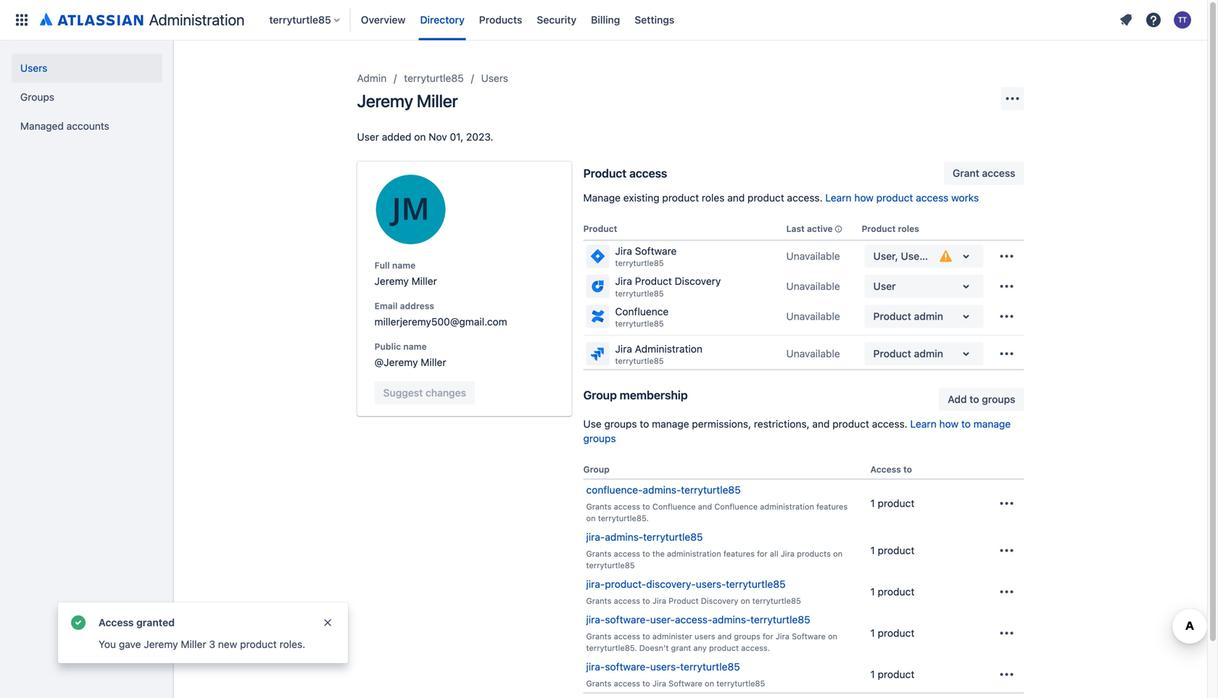 Task type: vqa. For each thing, say whether or not it's contained in the screenshot.
the jira-software-users-terryturtle85 Grants access to Jira Software on terryturtle85
yes



Task type: describe. For each thing, give the bounding box(es) containing it.
confluence terryturtle85
[[615, 306, 669, 328]]

admin link
[[357, 70, 387, 87]]

add to groups
[[948, 393, 1016, 405]]

terryturtle85. inside jira-software-user-access-admins-terryturtle85 grants access to administer users and groups for jira software on terryturtle85. doesn't grant any product access.
[[586, 644, 637, 653]]

discovery inside jira-product-discovery-users-terryturtle85 grants access to jira product discovery on terryturtle85
[[701, 597, 739, 606]]

terryturtle85 inside confluence-admins-terryturtle85 grants access to confluence and confluence administration features on terryturtle85.
[[681, 484, 741, 496]]

user for user added on nov 01, 2023 .
[[357, 131, 379, 143]]

jira product discovery image
[[589, 278, 607, 295]]

add
[[948, 393, 967, 405]]

product access
[[583, 166, 667, 180]]

product up manage
[[583, 166, 627, 180]]

directory link
[[416, 8, 469, 32]]

security
[[537, 14, 577, 26]]

administration inside jira administration terryturtle85
[[635, 343, 703, 355]]

full
[[375, 260, 390, 271]]

help icon image
[[1145, 11, 1163, 29]]

groups inside jira-software-user-access-admins-terryturtle85 grants access to administer users and groups for jira software on terryturtle85. doesn't grant any product access.
[[734, 632, 761, 642]]

admin for jira administration
[[914, 348, 943, 360]]

managed accounts
[[20, 120, 109, 132]]

grant
[[953, 167, 980, 179]]

jira-software-users-terryturtle85 grants access to jira software on terryturtle85
[[586, 661, 765, 689]]

access to
[[871, 465, 912, 475]]

jira product discovery terryturtle85
[[615, 275, 721, 298]]

unavailable for jira administration
[[787, 348, 840, 360]]

accounts
[[67, 120, 109, 132]]

grants inside confluence-admins-terryturtle85 grants access to confluence and confluence administration features on terryturtle85.
[[586, 502, 612, 512]]

grant
[[671, 644, 691, 653]]

gave
[[119, 639, 141, 651]]

doesn't
[[639, 644, 669, 653]]

jira software image
[[589, 248, 607, 265]]

address
[[400, 301, 434, 311]]

products
[[797, 549, 831, 559]]

jira-software-user-access-admins-terryturtle85 link
[[586, 614, 811, 626]]

groups link
[[12, 83, 162, 112]]

to inside the jira-admins-terryturtle85 grants access to the administration features for all jira products on terryturtle85
[[643, 549, 650, 559]]

to inside jira-software-users-terryturtle85 grants access to jira software on terryturtle85
[[643, 679, 650, 689]]

product inside 'jira product discovery terryturtle85'
[[635, 275, 672, 287]]

on inside jira-product-discovery-users-terryturtle85 grants access to jira product discovery on terryturtle85
[[741, 597, 750, 606]]

product inside jira-software-user-access-admins-terryturtle85 grants access to administer users and groups for jira software on terryturtle85. doesn't grant any product access.
[[709, 644, 739, 653]]

product admin for jira administration
[[874, 348, 943, 360]]

administration banner
[[0, 0, 1208, 41]]

users- inside jira-product-discovery-users-terryturtle85 grants access to jira product discovery on terryturtle85
[[696, 578, 726, 590]]

granted
[[136, 617, 175, 629]]

jira-software-users-terryturtle85 link
[[586, 661, 740, 673]]

any
[[694, 644, 707, 653]]

.
[[491, 131, 493, 143]]

discovery-
[[646, 578, 696, 590]]

membership
[[620, 388, 688, 402]]

jira- for jira-software-users-terryturtle85
[[586, 661, 605, 673]]

jira- for jira-admins-terryturtle85
[[586, 531, 605, 543]]

grants inside jira-software-user-access-admins-terryturtle85 grants access to administer users and groups for jira software on terryturtle85. doesn't grant any product access.
[[586, 632, 612, 642]]

product admin for confluence
[[874, 310, 943, 322]]

learn how to manage groups link
[[583, 418, 1011, 445]]

terryturtle85 inside dropdown button
[[269, 14, 331, 26]]

learn how to manage groups
[[583, 418, 1011, 445]]

0 horizontal spatial learn
[[826, 192, 852, 204]]

use
[[583, 418, 602, 430]]

to inside jira-software-user-access-admins-terryturtle85 grants access to administer users and groups for jira software on terryturtle85. doesn't grant any product access.
[[643, 632, 650, 642]]

administer
[[653, 632, 692, 642]]

grants inside jira-product-discovery-users-terryturtle85 grants access to jira product discovery on terryturtle85
[[586, 597, 612, 606]]

software inside jira-software-users-terryturtle85 grants access to jira software on terryturtle85
[[669, 679, 703, 689]]

jira- for jira-product-discovery-users-terryturtle85
[[586, 578, 605, 590]]

you gave jeremy miller 3 new product roles.
[[99, 639, 305, 651]]

grant access
[[953, 167, 1016, 179]]

groups
[[20, 91, 54, 103]]

product inside popup button
[[874, 348, 912, 360]]

0 vertical spatial access.
[[787, 192, 823, 204]]

0 horizontal spatial users link
[[12, 54, 162, 83]]

directory
[[420, 14, 465, 26]]

jira inside jira-software-users-terryturtle85 grants access to jira software on terryturtle85
[[653, 679, 666, 689]]

2 horizontal spatial access.
[[872, 418, 908, 430]]

terryturtle85 inside jira-software-user-access-admins-terryturtle85 grants access to administer users and groups for jira software on terryturtle85. doesn't grant any product access.
[[751, 614, 811, 626]]

dismiss image
[[322, 617, 334, 629]]

grants inside the jira-admins-terryturtle85 grants access to the administration features for all jira products on terryturtle85
[[586, 549, 612, 559]]

toggle navigation image
[[160, 58, 191, 87]]

email
[[375, 301, 398, 311]]

roles.
[[280, 639, 305, 651]]

all
[[770, 549, 779, 559]]

last
[[787, 224, 805, 234]]

admin for confluence
[[914, 310, 943, 322]]

product-
[[605, 578, 646, 590]]

learn how product access works link
[[826, 192, 979, 204]]

jeremy miller
[[357, 91, 458, 111]]

how inside learn how to manage groups
[[940, 418, 959, 430]]

millerjeremy500@gmail.com
[[375, 316, 507, 328]]

full name jeremy miller
[[375, 260, 437, 287]]

jira-admins-terryturtle85 link
[[586, 531, 703, 543]]

user-
[[650, 614, 675, 626]]

jira inside jira-product-discovery-users-terryturtle85 grants access to jira product discovery on terryturtle85
[[653, 597, 666, 606]]

terryturtle85 link
[[404, 70, 464, 87]]

admins- inside jira-software-user-access-admins-terryturtle85 grants access to administer users and groups for jira software on terryturtle85. doesn't grant any product access.
[[712, 614, 751, 626]]

product up jira software image
[[583, 224, 617, 234]]

admin
[[357, 72, 387, 84]]

to inside learn how to manage groups
[[962, 418, 971, 430]]

billing link
[[587, 8, 625, 32]]

3
[[209, 639, 215, 651]]

unavailable for jira software
[[787, 250, 840, 262]]

administration inside administration link
[[149, 11, 245, 29]]

to inside jira-product-discovery-users-terryturtle85 grants access to jira product discovery on terryturtle85
[[643, 597, 650, 606]]

global navigation element
[[9, 0, 1115, 40]]

confluence-admins-terryturtle85 link
[[586, 484, 741, 496]]

works
[[952, 192, 979, 204]]

1 horizontal spatial users
[[481, 72, 508, 84]]

jira- for jira-software-user-access-admins-terryturtle85
[[586, 614, 605, 626]]

for inside the jira-admins-terryturtle85 grants access to the administration features for all jira products on terryturtle85
[[757, 549, 768, 559]]

jira software terryturtle85
[[615, 245, 677, 268]]

settings link
[[630, 8, 679, 32]]

software- for user-
[[605, 614, 650, 626]]

products link
[[475, 8, 527, 32]]

product admin button
[[865, 305, 984, 328]]

public
[[375, 342, 401, 352]]

admins- for jira-
[[605, 531, 643, 543]]

group membership
[[583, 388, 688, 402]]

jira-admins-terryturtle85 grants access to the administration features for all jira products on terryturtle85
[[586, 531, 843, 570]]

the
[[653, 549, 665, 559]]

new
[[218, 639, 237, 651]]

jira-product-discovery-users-terryturtle85 grants access to jira product discovery on terryturtle85
[[586, 578, 801, 606]]

1 for confluence-admins-terryturtle85
[[871, 498, 875, 510]]

manage for how
[[974, 418, 1011, 430]]

0 vertical spatial info image
[[833, 223, 845, 235]]

terryturtle85 inside 'jira product discovery terryturtle85'
[[615, 289, 664, 298]]

software inside jira software terryturtle85
[[635, 245, 677, 257]]

manage for groups
[[652, 418, 689, 430]]

confluence up the jira-admins-terryturtle85 grants access to the administration features for all jira products on terryturtle85
[[715, 502, 758, 512]]

unavailable for confluence
[[787, 310, 840, 322]]

grants inside jira-software-users-terryturtle85 grants access to jira software on terryturtle85
[[586, 679, 612, 689]]

jeremy down granted
[[144, 639, 178, 651]]

added
[[382, 131, 412, 143]]

features inside the jira-admins-terryturtle85 grants access to the administration features for all jira products on terryturtle85
[[724, 549, 755, 559]]

use groups to manage permissions, restrictions, and product access.
[[583, 418, 911, 430]]

groups inside button
[[982, 393, 1016, 405]]

group for group membership
[[583, 388, 617, 402]]

access up existing at right top
[[629, 166, 667, 180]]

access for access to
[[871, 465, 901, 475]]

jira product discovery image
[[589, 278, 607, 295]]

software- for users-
[[605, 661, 650, 673]]

miller inside full name jeremy miller
[[412, 275, 437, 287]]

appswitcher icon image
[[13, 11, 30, 29]]

1 product for jira-software-users-terryturtle85
[[871, 669, 915, 681]]

1 for jira-software-users-terryturtle85
[[871, 669, 875, 681]]

miller left 3
[[181, 639, 206, 651]]

last active
[[787, 224, 833, 234]]

overview link
[[357, 8, 410, 32]]

administration inside the jira-admins-terryturtle85 grants access to the administration features for all jira products on terryturtle85
[[667, 549, 721, 559]]

1 product for jira-product-discovery-users-terryturtle85
[[871, 586, 915, 598]]

0 horizontal spatial how
[[855, 192, 874, 204]]

jeremy inside full name jeremy miller
[[375, 275, 409, 287]]

jira inside jira administration terryturtle85
[[615, 343, 632, 355]]

01,
[[450, 131, 464, 143]]

access inside jira-software-user-access-admins-terryturtle85 grants access to administer users and groups for jira software on terryturtle85. doesn't grant any product access.
[[614, 632, 640, 642]]



Task type: locate. For each thing, give the bounding box(es) containing it.
1 horizontal spatial administration
[[760, 502, 814, 512]]

jira-software-user-access-admins-terryturtle85 grants access to administer users and groups for jira software on terryturtle85. doesn't grant any product access.
[[586, 614, 838, 653]]

0 vertical spatial product admin
[[874, 310, 943, 322]]

name right public
[[403, 342, 427, 352]]

product admin inside popup button
[[874, 348, 943, 360]]

admin down product admin dropdown button
[[914, 348, 943, 360]]

users- down the doesn't
[[650, 661, 680, 673]]

admins- up product-
[[605, 531, 643, 543]]

discovery inside 'jira product discovery terryturtle85'
[[675, 275, 721, 287]]

jira-product-discovery-users-terryturtle85 link
[[586, 578, 786, 590]]

and inside jira-software-user-access-admins-terryturtle85 grants access to administer users and groups for jira software on terryturtle85. doesn't grant any product access.
[[718, 632, 732, 642]]

1 product admin from the top
[[874, 310, 943, 322]]

features up products
[[817, 502, 848, 512]]

users link up .
[[481, 70, 508, 87]]

confluence image
[[589, 308, 607, 325], [589, 308, 607, 325]]

admin inside popup button
[[914, 348, 943, 360]]

email address millerjeremy500@gmail.com
[[375, 301, 507, 328]]

admins- inside confluence-admins-terryturtle85 grants access to confluence and confluence administration features on terryturtle85.
[[643, 484, 681, 496]]

roles down learn how product access works link
[[898, 224, 919, 234]]

access down jira-admins-terryturtle85 link
[[614, 549, 640, 559]]

groups right "users"
[[734, 632, 761, 642]]

confluence
[[615, 306, 669, 318], [653, 502, 696, 512], [715, 502, 758, 512]]

0 vertical spatial software-
[[605, 614, 650, 626]]

manage down membership
[[652, 418, 689, 430]]

admins- up jira-admins-terryturtle85 link
[[643, 484, 681, 496]]

administration inside confluence-admins-terryturtle85 grants access to confluence and confluence administration features on terryturtle85.
[[760, 502, 814, 512]]

product inside dropdown button
[[874, 310, 912, 322]]

access right grant
[[982, 167, 1016, 179]]

jeremy miller's profile picture image
[[376, 175, 446, 244]]

access down product-
[[614, 597, 640, 606]]

miller
[[417, 91, 458, 111], [412, 275, 437, 287], [421, 356, 446, 368], [181, 639, 206, 651]]

1 horizontal spatial users link
[[481, 70, 508, 87]]

1 vertical spatial users-
[[650, 661, 680, 673]]

4 1 product from the top
[[871, 627, 915, 639]]

name
[[392, 260, 416, 271], [403, 342, 427, 352]]

jira inside jira-software-user-access-admins-terryturtle85 grants access to administer users and groups for jira software on terryturtle85. doesn't grant any product access.
[[776, 632, 790, 642]]

you
[[99, 639, 116, 651]]

software-
[[605, 614, 650, 626], [605, 661, 650, 673]]

access-
[[675, 614, 712, 626]]

0 vertical spatial user
[[357, 131, 379, 143]]

manage existing product roles and product access. learn how product access works
[[583, 192, 979, 204]]

access. up last active on the top of page
[[787, 192, 823, 204]]

0 horizontal spatial features
[[724, 549, 755, 559]]

1 vertical spatial terryturtle85.
[[586, 644, 637, 653]]

1 horizontal spatial learn
[[911, 418, 937, 430]]

on inside jira-software-users-terryturtle85 grants access to jira software on terryturtle85
[[705, 679, 714, 689]]

manage
[[652, 418, 689, 430], [974, 418, 1011, 430]]

confluence-admins-terryturtle85 grants access to confluence and confluence administration features on terryturtle85.
[[586, 484, 848, 523]]

terryturtle85 button
[[265, 8, 346, 32]]

users-
[[696, 578, 726, 590], [650, 661, 680, 673]]

user left added
[[357, 131, 379, 143]]

unavailable for jira product discovery
[[787, 280, 840, 292]]

jeremy inside the public name @ jeremy miller
[[384, 356, 418, 368]]

discovery down jira software terryturtle85
[[675, 275, 721, 287]]

product inside jira-product-discovery-users-terryturtle85 grants access to jira product discovery on terryturtle85
[[669, 597, 699, 606]]

jeremy down admin link
[[357, 91, 413, 111]]

how up product roles
[[855, 192, 874, 204]]

features inside confluence-admins-terryturtle85 grants access to confluence and confluence administration features on terryturtle85.
[[817, 502, 848, 512]]

access inside confluence-admins-terryturtle85 grants access to confluence and confluence administration features on terryturtle85.
[[614, 502, 640, 512]]

0 horizontal spatial access
[[99, 617, 134, 629]]

learn up access to
[[911, 418, 937, 430]]

user added on nov 01, 2023 .
[[357, 131, 493, 143]]

product down jira-product-discovery-users-terryturtle85 link
[[669, 597, 699, 606]]

1 vertical spatial learn
[[911, 418, 937, 430]]

groups right use
[[604, 418, 637, 430]]

1 vertical spatial software
[[792, 632, 826, 642]]

0 horizontal spatial users-
[[650, 661, 680, 673]]

software inside jira-software-user-access-admins-terryturtle85 grants access to administer users and groups for jira software on terryturtle85. doesn't grant any product access.
[[792, 632, 826, 642]]

terryturtle85 inside jira software terryturtle85
[[615, 259, 664, 268]]

learn up active
[[826, 192, 852, 204]]

5 1 from the top
[[871, 669, 875, 681]]

group for group
[[583, 465, 610, 475]]

1 vertical spatial info image
[[937, 247, 955, 265]]

product admin down user popup button
[[874, 310, 943, 322]]

5 grants from the top
[[586, 679, 612, 689]]

jira- inside the jira-admins-terryturtle85 grants access to the administration features for all jira products on terryturtle85
[[586, 531, 605, 543]]

1 vertical spatial how
[[940, 418, 959, 430]]

jira- inside jira-software-users-terryturtle85 grants access to jira software on terryturtle85
[[586, 661, 605, 673]]

2 grants from the top
[[586, 549, 612, 559]]

user up product admin dropdown button
[[874, 280, 896, 292]]

groups right the add
[[982, 393, 1016, 405]]

1 horizontal spatial manage
[[974, 418, 1011, 430]]

name for jeremy
[[403, 342, 427, 352]]

for
[[757, 549, 768, 559], [763, 632, 774, 642]]

admins-
[[643, 484, 681, 496], [605, 531, 643, 543], [712, 614, 751, 626]]

user button
[[865, 275, 984, 298]]

roles right existing at right top
[[702, 192, 725, 204]]

product down learn how product access works link
[[862, 224, 896, 234]]

atlassian image
[[40, 10, 143, 28], [40, 10, 143, 28]]

users- inside jira-software-users-terryturtle85 grants access to jira software on terryturtle85
[[650, 661, 680, 673]]

1 horizontal spatial how
[[940, 418, 959, 430]]

0 vertical spatial admins-
[[643, 484, 681, 496]]

miller down terryturtle85 link
[[417, 91, 458, 111]]

1 1 product from the top
[[871, 498, 915, 510]]

access for access granted
[[99, 617, 134, 629]]

1 1 from the top
[[871, 498, 875, 510]]

0 vertical spatial access
[[871, 465, 901, 475]]

admins- for confluence-
[[643, 484, 681, 496]]

access. right any
[[741, 644, 770, 653]]

software- down product-
[[605, 614, 650, 626]]

on inside the jira-admins-terryturtle85 grants access to the administration features for all jira products on terryturtle85
[[833, 549, 843, 559]]

terryturtle85. up jira-admins-terryturtle85 link
[[598, 514, 649, 523]]

1 unavailable from the top
[[787, 250, 840, 262]]

jira image
[[589, 345, 607, 363], [589, 345, 607, 363]]

on inside confluence-admins-terryturtle85 grants access to confluence and confluence administration features on terryturtle85.
[[586, 514, 596, 523]]

users- down the jira-admins-terryturtle85 grants access to the administration features for all jira products on terryturtle85
[[696, 578, 726, 590]]

users down products link
[[481, 72, 508, 84]]

4 grants from the top
[[586, 632, 612, 642]]

0 vertical spatial features
[[817, 502, 848, 512]]

0 vertical spatial learn
[[826, 192, 852, 204]]

to inside confluence-admins-terryturtle85 grants access to confluence and confluence administration features on terryturtle85.
[[643, 502, 650, 512]]

4 jira- from the top
[[586, 661, 605, 673]]

access inside button
[[982, 167, 1016, 179]]

confluence down 'jira product discovery terryturtle85'
[[615, 306, 669, 318]]

billing
[[591, 14, 620, 26]]

administration up all
[[760, 502, 814, 512]]

admin inside dropdown button
[[914, 310, 943, 322]]

3 unavailable from the top
[[787, 310, 840, 322]]

admin
[[914, 310, 943, 322], [914, 348, 943, 360]]

access down confluence-
[[614, 502, 640, 512]]

1 vertical spatial features
[[724, 549, 755, 559]]

1 horizontal spatial features
[[817, 502, 848, 512]]

2 jira- from the top
[[586, 578, 605, 590]]

0 vertical spatial administration
[[149, 11, 245, 29]]

0 vertical spatial discovery
[[675, 275, 721, 287]]

groups
[[982, 393, 1016, 405], [604, 418, 637, 430], [583, 433, 616, 445], [734, 632, 761, 642]]

jira administration terryturtle85
[[615, 343, 703, 366]]

jira inside the jira-admins-terryturtle85 grants access to the administration features for all jira products on terryturtle85
[[781, 549, 795, 559]]

user inside popup button
[[874, 280, 896, 292]]

miller down millerjeremy500@gmail.com
[[421, 356, 446, 368]]

access inside the jira-admins-terryturtle85 grants access to the administration features for all jira products on terryturtle85
[[614, 549, 640, 559]]

product admin down product admin dropdown button
[[874, 348, 943, 360]]

2 product admin from the top
[[874, 348, 943, 360]]

1 horizontal spatial access.
[[787, 192, 823, 204]]

jira inside jira software terryturtle85
[[615, 245, 632, 257]]

1 horizontal spatial info image
[[937, 247, 955, 265]]

1 horizontal spatial roles
[[898, 224, 919, 234]]

existing
[[624, 192, 660, 204]]

product roles
[[862, 224, 919, 234]]

info image right last
[[833, 223, 845, 235]]

jeremy down 'full'
[[375, 275, 409, 287]]

2 group from the top
[[583, 465, 610, 475]]

@
[[375, 356, 384, 368]]

manage down add to groups button
[[974, 418, 1011, 430]]

admins- up "users"
[[712, 614, 751, 626]]

0 horizontal spatial user
[[357, 131, 379, 143]]

1 for jira-product-discovery-users-terryturtle85
[[871, 586, 875, 598]]

jira inside 'jira product discovery terryturtle85'
[[615, 275, 632, 287]]

access inside jira-software-users-terryturtle85 grants access to jira software on terryturtle85
[[614, 679, 640, 689]]

jira software image
[[589, 248, 607, 265]]

managed accounts link
[[12, 112, 162, 141]]

administration up toggle navigation icon
[[149, 11, 245, 29]]

product admin inside dropdown button
[[874, 310, 943, 322]]

how down the add
[[940, 418, 959, 430]]

info image up user popup button
[[937, 247, 955, 265]]

account image
[[1174, 11, 1192, 29]]

3 jira- from the top
[[586, 614, 605, 626]]

name for miller
[[392, 260, 416, 271]]

user for user
[[874, 280, 896, 292]]

managed
[[20, 120, 64, 132]]

1 admin from the top
[[914, 310, 943, 322]]

4 unavailable from the top
[[787, 348, 840, 360]]

admin down user popup button
[[914, 310, 943, 322]]

group
[[583, 388, 617, 402], [583, 465, 610, 475]]

manage inside learn how to manage groups
[[974, 418, 1011, 430]]

1 vertical spatial product admin
[[874, 348, 943, 360]]

restrictions,
[[754, 418, 810, 430]]

public name @ jeremy miller
[[375, 342, 446, 368]]

2 vertical spatial admins-
[[712, 614, 751, 626]]

1 vertical spatial name
[[403, 342, 427, 352]]

1 vertical spatial roles
[[898, 224, 919, 234]]

terryturtle85. left the doesn't
[[586, 644, 637, 653]]

grants
[[586, 502, 612, 512], [586, 549, 612, 559], [586, 597, 612, 606], [586, 632, 612, 642], [586, 679, 612, 689]]

product
[[583, 166, 627, 180], [583, 224, 617, 234], [862, 224, 896, 234], [635, 275, 672, 287], [874, 310, 912, 322], [874, 348, 912, 360], [669, 597, 699, 606]]

product admin button
[[865, 342, 984, 366]]

2 software- from the top
[[605, 661, 650, 673]]

features left all
[[724, 549, 755, 559]]

1 horizontal spatial users-
[[696, 578, 726, 590]]

learn inside learn how to manage groups
[[911, 418, 937, 430]]

add to groups button
[[939, 388, 1024, 411]]

users up groups
[[20, 62, 47, 74]]

1 group from the top
[[583, 388, 617, 402]]

1 vertical spatial administration
[[635, 343, 703, 355]]

settings
[[635, 14, 675, 26]]

users link
[[12, 54, 162, 83], [481, 70, 508, 87]]

overview
[[361, 14, 406, 26]]

1 vertical spatial discovery
[[701, 597, 739, 606]]

0 vertical spatial terryturtle85.
[[598, 514, 649, 523]]

0 horizontal spatial roles
[[702, 192, 725, 204]]

miller up address
[[412, 275, 437, 287]]

2 1 from the top
[[871, 545, 875, 557]]

confluence-
[[586, 484, 643, 496]]

access down jira-software-users-terryturtle85 link
[[614, 679, 640, 689]]

users
[[695, 632, 716, 642]]

0 vertical spatial for
[[757, 549, 768, 559]]

5 1 product from the top
[[871, 669, 915, 681]]

1 product for jira-admins-terryturtle85
[[871, 545, 915, 557]]

software- inside jira-software-users-terryturtle85 grants access to jira software on terryturtle85
[[605, 661, 650, 673]]

terryturtle85.
[[598, 514, 649, 523], [586, 644, 637, 653]]

0 horizontal spatial info image
[[833, 223, 845, 235]]

product admin
[[874, 310, 943, 322], [874, 348, 943, 360]]

product
[[662, 192, 699, 204], [748, 192, 785, 204], [877, 192, 913, 204], [833, 418, 869, 430], [878, 498, 915, 510], [878, 545, 915, 557], [878, 586, 915, 598], [878, 627, 915, 639], [240, 639, 277, 651], [709, 644, 739, 653], [878, 669, 915, 681]]

miller inside the public name @ jeremy miller
[[421, 356, 446, 368]]

manage
[[583, 192, 621, 204]]

administration
[[760, 502, 814, 512], [667, 549, 721, 559]]

1 horizontal spatial administration
[[635, 343, 703, 355]]

access left 'works'
[[916, 192, 949, 204]]

product down user popup button
[[874, 310, 912, 322]]

info image
[[833, 223, 845, 235], [937, 247, 955, 265]]

terryturtle85 inside confluence terryturtle85
[[615, 319, 664, 328]]

active
[[807, 224, 833, 234]]

0 vertical spatial users-
[[696, 578, 726, 590]]

groups down use
[[583, 433, 616, 445]]

jira-
[[586, 531, 605, 543], [586, 578, 605, 590], [586, 614, 605, 626], [586, 661, 605, 673]]

3 1 from the top
[[871, 586, 875, 598]]

4 1 from the top
[[871, 627, 875, 639]]

name inside full name jeremy miller
[[392, 260, 416, 271]]

access. inside jira-software-user-access-admins-terryturtle85 grants access to administer users and groups for jira software on terryturtle85. doesn't grant any product access.
[[741, 644, 770, 653]]

for left all
[[757, 549, 768, 559]]

1 product for jira-software-user-access-admins-terryturtle85
[[871, 627, 915, 639]]

2 vertical spatial software
[[669, 679, 703, 689]]

3 grants from the top
[[586, 597, 612, 606]]

name right 'full'
[[392, 260, 416, 271]]

1 grants from the top
[[586, 502, 612, 512]]

access. up access to
[[872, 418, 908, 430]]

2 admin from the top
[[914, 348, 943, 360]]

terryturtle85. inside confluence-admins-terryturtle85 grants access to confluence and confluence administration features on terryturtle85.
[[598, 514, 649, 523]]

permissions,
[[692, 418, 751, 430]]

2 1 product from the top
[[871, 545, 915, 557]]

access
[[871, 465, 901, 475], [99, 617, 134, 629]]

for inside jira-software-user-access-admins-terryturtle85 grants access to administer users and groups for jira software on terryturtle85. doesn't grant any product access.
[[763, 632, 774, 642]]

groups inside learn how to manage groups
[[583, 433, 616, 445]]

admins- inside the jira-admins-terryturtle85 grants access to the administration features for all jira products on terryturtle85
[[605, 531, 643, 543]]

discovery up jira-software-user-access-admins-terryturtle85 link
[[701, 597, 739, 606]]

confluence down 'confluence-admins-terryturtle85' link at the bottom of page
[[653, 502, 696, 512]]

1 vertical spatial access
[[99, 617, 134, 629]]

products
[[479, 14, 522, 26]]

1 product for confluence-admins-terryturtle85
[[871, 498, 915, 510]]

1 vertical spatial access.
[[872, 418, 908, 430]]

0 vertical spatial roles
[[702, 192, 725, 204]]

1 software- from the top
[[605, 614, 650, 626]]

1 vertical spatial admins-
[[605, 531, 643, 543]]

to
[[970, 393, 979, 405], [640, 418, 649, 430], [962, 418, 971, 430], [904, 465, 912, 475], [643, 502, 650, 512], [643, 549, 650, 559], [643, 597, 650, 606], [643, 632, 650, 642], [643, 679, 650, 689]]

0 horizontal spatial manage
[[652, 418, 689, 430]]

grant access button
[[944, 162, 1024, 185]]

product down jira software terryturtle85
[[635, 275, 672, 287]]

1 horizontal spatial user
[[874, 280, 896, 292]]

2023
[[466, 131, 491, 143]]

jira- inside jira-software-user-access-admins-terryturtle85 grants access to administer users and groups for jira software on terryturtle85. doesn't grant any product access.
[[586, 614, 605, 626]]

and inside confluence-admins-terryturtle85 grants access to confluence and confluence administration features on terryturtle85.
[[698, 502, 712, 512]]

1 horizontal spatial access
[[871, 465, 901, 475]]

nov
[[429, 131, 447, 143]]

access
[[629, 166, 667, 180], [982, 167, 1016, 179], [916, 192, 949, 204], [614, 502, 640, 512], [614, 549, 640, 559], [614, 597, 640, 606], [614, 632, 640, 642], [614, 679, 640, 689]]

group up use
[[583, 388, 617, 402]]

on inside jira-software-user-access-admins-terryturtle85 grants access to administer users and groups for jira software on terryturtle85. doesn't grant any product access.
[[828, 632, 838, 642]]

2 vertical spatial access.
[[741, 644, 770, 653]]

0 vertical spatial software
[[635, 245, 677, 257]]

0 horizontal spatial users
[[20, 62, 47, 74]]

access up the doesn't
[[614, 632, 640, 642]]

jira- inside jira-product-discovery-users-terryturtle85 grants access to jira product discovery on terryturtle85
[[586, 578, 605, 590]]

to inside button
[[970, 393, 979, 405]]

administration up jira-product-discovery-users-terryturtle85 link
[[667, 549, 721, 559]]

discovery
[[675, 275, 721, 287], [701, 597, 739, 606]]

1 for jira-software-user-access-admins-terryturtle85
[[871, 627, 875, 639]]

software- down the doesn't
[[605, 661, 650, 673]]

2 manage from the left
[[974, 418, 1011, 430]]

jeremy down public
[[384, 356, 418, 368]]

access granted
[[99, 617, 175, 629]]

administration
[[149, 11, 245, 29], [635, 343, 703, 355]]

for right "users"
[[763, 632, 774, 642]]

1 manage from the left
[[652, 418, 689, 430]]

security link
[[533, 8, 581, 32]]

name inside the public name @ jeremy miller
[[403, 342, 427, 352]]

0 horizontal spatial access.
[[741, 644, 770, 653]]

software- inside jira-software-user-access-admins-terryturtle85 grants access to administer users and groups for jira software on terryturtle85. doesn't grant any product access.
[[605, 614, 650, 626]]

administration down confluence terryturtle85
[[635, 343, 703, 355]]

on
[[414, 131, 426, 143], [586, 514, 596, 523], [833, 549, 843, 559], [741, 597, 750, 606], [828, 632, 838, 642], [705, 679, 714, 689]]

0 vertical spatial administration
[[760, 502, 814, 512]]

3 1 product from the top
[[871, 586, 915, 598]]

0 horizontal spatial administration
[[149, 11, 245, 29]]

0 horizontal spatial administration
[[667, 549, 721, 559]]

and
[[728, 192, 745, 204], [813, 418, 830, 430], [698, 502, 712, 512], [718, 632, 732, 642]]

product down product admin dropdown button
[[874, 348, 912, 360]]

1 vertical spatial for
[[763, 632, 774, 642]]

access inside jira-product-discovery-users-terryturtle85 grants access to jira product discovery on terryturtle85
[[614, 597, 640, 606]]

0 vertical spatial how
[[855, 192, 874, 204]]

2 unavailable from the top
[[787, 280, 840, 292]]

terryturtle85
[[269, 14, 331, 26], [404, 72, 464, 84], [615, 259, 664, 268], [615, 289, 664, 298], [615, 319, 664, 328], [615, 356, 664, 366], [681, 484, 741, 496], [643, 531, 703, 543], [586, 561, 635, 570], [726, 578, 786, 590], [753, 597, 801, 606], [751, 614, 811, 626], [680, 661, 740, 673], [717, 679, 765, 689]]

0 vertical spatial admin
[[914, 310, 943, 322]]

1 jira- from the top
[[586, 531, 605, 543]]

0 vertical spatial group
[[583, 388, 617, 402]]

terryturtle85 inside jira administration terryturtle85
[[615, 356, 664, 366]]

1 vertical spatial admin
[[914, 348, 943, 360]]

administration link
[[35, 8, 250, 32]]

how
[[855, 192, 874, 204], [940, 418, 959, 430]]

1 vertical spatial user
[[874, 280, 896, 292]]

0 vertical spatial name
[[392, 260, 416, 271]]

1 for jira-admins-terryturtle85
[[871, 545, 875, 557]]

users link up groups
[[12, 54, 162, 83]]

group up confluence-
[[583, 465, 610, 475]]

1 vertical spatial group
[[583, 465, 610, 475]]

1
[[871, 498, 875, 510], [871, 545, 875, 557], [871, 586, 875, 598], [871, 627, 875, 639], [871, 669, 875, 681]]

1 vertical spatial administration
[[667, 549, 721, 559]]

1 vertical spatial software-
[[605, 661, 650, 673]]



